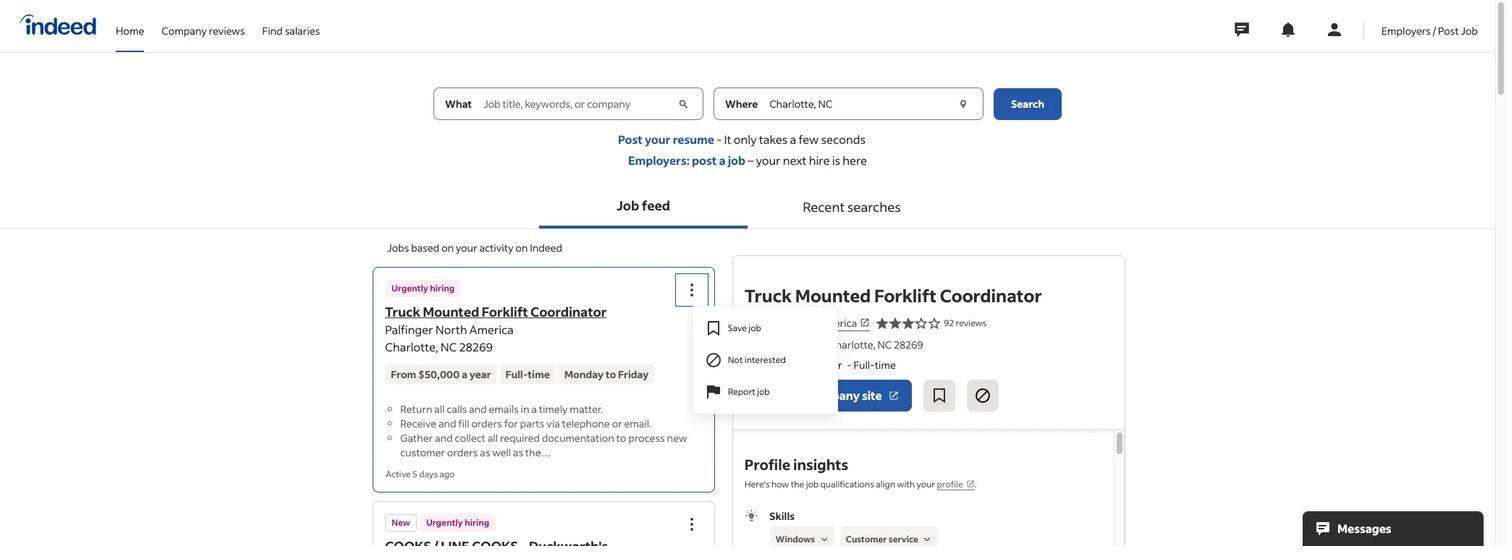 Task type: vqa. For each thing, say whether or not it's contained in the screenshot.
Part-time
no



Task type: locate. For each thing, give the bounding box(es) containing it.
home link
[[116, 0, 144, 49]]

None search field
[[434, 88, 1062, 132]]

- down 4101 trailer drive, charlotte, nc 28269
[[847, 358, 852, 372]]

0 vertical spatial and
[[469, 403, 487, 416]]

to down or
[[617, 432, 627, 445]]

/
[[1433, 24, 1437, 37]]

a right in
[[532, 403, 537, 416]]

time up in
[[528, 368, 550, 382]]

truck mounted forklift coordinator group
[[676, 274, 838, 415]]

nc inside palfinger north america charlotte, nc 28269
[[441, 340, 457, 355]]

1 horizontal spatial job
[[1461, 24, 1478, 37]]

- left it
[[717, 132, 722, 147]]

forklift up palfinger north america charlotte, nc 28269
[[482, 303, 528, 321]]

28269 for palfinger north america charlotte, nc 28269
[[459, 340, 493, 355]]

charlotte, for trailer
[[829, 338, 876, 352]]

-
[[717, 132, 722, 147], [847, 358, 852, 372]]

post right "/"
[[1439, 24, 1459, 37]]

north
[[789, 316, 817, 330], [436, 322, 467, 337]]

1 horizontal spatial truck
[[745, 285, 792, 307]]

0 horizontal spatial -
[[717, 132, 722, 147]]

truck mounted forklift coordinator button
[[385, 303, 607, 321]]

a for from $50,000 a year
[[462, 368, 468, 382]]

from $50,000 a year - full-time
[[745, 358, 896, 372]]

0 horizontal spatial $50,000
[[418, 368, 460, 382]]

it
[[724, 132, 732, 147]]

post
[[1439, 24, 1459, 37], [618, 132, 643, 147]]

truck
[[745, 285, 792, 307], [385, 303, 420, 321]]

to left friday
[[606, 368, 616, 382]]

charlotte, inside palfinger north america charlotte, nc 28269
[[385, 340, 438, 355]]

1 horizontal spatial from
[[745, 358, 769, 372]]

2 vertical spatial and
[[435, 432, 453, 445]]

1 horizontal spatial -
[[847, 358, 852, 372]]

the…
[[526, 446, 551, 460]]

mounted up palfinger north america link
[[796, 285, 871, 307]]

nc for america
[[441, 340, 457, 355]]

1 as from the left
[[480, 446, 490, 460]]

and up customer at the bottom of the page
[[435, 432, 453, 445]]

emails
[[489, 403, 519, 416]]

not interested image
[[974, 387, 992, 405]]

north inside palfinger north america charlotte, nc 28269
[[436, 322, 467, 337]]

truck up palfinger north america charlotte, nc 28269
[[385, 303, 420, 321]]

clear element up resume
[[676, 97, 691, 111]]

1 horizontal spatial full-
[[854, 358, 875, 372]]

0 horizontal spatial america
[[470, 322, 514, 337]]

mounted up palfinger north america charlotte, nc 28269
[[423, 303, 479, 321]]

1 horizontal spatial post
[[1439, 24, 1459, 37]]

missing qualification image
[[818, 534, 831, 547]]

from
[[745, 358, 769, 372], [391, 368, 416, 382]]

job actions menu is collapsed image
[[683, 516, 701, 534]]

and up fill
[[469, 403, 487, 416]]

palfinger inside palfinger north america charlotte, nc 28269
[[385, 322, 433, 337]]

0 horizontal spatial forklift
[[482, 303, 528, 321]]

28269
[[894, 338, 924, 352], [459, 340, 493, 355]]

takes
[[759, 132, 788, 147]]

1 horizontal spatial all
[[488, 432, 498, 445]]

employers
[[1382, 24, 1431, 37]]

28269 down truck mounted forklift coordinator button
[[459, 340, 493, 355]]

0 horizontal spatial palfinger
[[385, 322, 433, 337]]

1 horizontal spatial time
[[875, 358, 896, 372]]

a inside return all calls and emails in a timely matter. receive and fill orders for parts via telephone or email. gather and collect all required documentation to process new customer orders as well as the…
[[532, 403, 537, 416]]

from up return
[[391, 368, 416, 382]]

year
[[822, 358, 842, 372], [470, 368, 491, 382]]

clear element for where
[[956, 97, 971, 111]]

to inside return all calls and emails in a timely matter. receive and fill orders for parts via telephone or email. gather and collect all required documentation to process new customer orders as well as the…
[[617, 432, 627, 445]]

0 horizontal spatial all
[[434, 403, 445, 416]]

palfinger up the from $50,000 a year
[[385, 322, 433, 337]]

year up emails
[[470, 368, 491, 382]]

truck up save job button
[[745, 285, 792, 307]]

$50,000 down trailer
[[771, 358, 812, 372]]

$50,000
[[771, 358, 812, 372], [418, 368, 460, 382]]

0 horizontal spatial full-
[[506, 368, 528, 382]]

a down drive,
[[814, 358, 820, 372]]

jobs
[[387, 241, 409, 255]]

job right report
[[757, 387, 770, 397]]

truck mounted forklift coordinator up palfinger north america charlotte, nc 28269
[[385, 303, 607, 321]]

1 horizontal spatial charlotte,
[[829, 338, 876, 352]]

urgently
[[392, 283, 428, 294], [426, 518, 463, 529]]

time up site
[[875, 358, 896, 372]]

$50,000 down palfinger north america charlotte, nc 28269
[[418, 368, 460, 382]]

next
[[783, 153, 807, 168]]

employers / post job
[[1382, 24, 1478, 37]]

0 horizontal spatial truck mounted forklift coordinator
[[385, 303, 607, 321]]

on left indeed
[[516, 241, 528, 255]]

$50,000 for from $50,000 a year - full-time
[[771, 358, 812, 372]]

time
[[875, 358, 896, 372], [528, 368, 550, 382]]

truck mounted forklift coordinator main content
[[0, 88, 1496, 547]]

on inside popup button
[[792, 388, 806, 403]]

Where field
[[767, 88, 955, 120]]

orders down collect
[[447, 446, 478, 460]]

palfinger
[[745, 316, 787, 330], [385, 322, 433, 337]]

5
[[413, 469, 418, 480]]

post
[[692, 153, 717, 168]]

job right "/"
[[1461, 24, 1478, 37]]

1 horizontal spatial north
[[789, 316, 817, 330]]

job up the 4101
[[749, 323, 762, 334]]

receive
[[400, 417, 437, 431]]

28269 for 4101 trailer drive, charlotte, nc 28269
[[894, 338, 924, 352]]

america inside palfinger north america charlotte, nc 28269
[[470, 322, 514, 337]]

report job button
[[693, 376, 837, 408]]

a for from $50,000 a year - full-time
[[814, 358, 820, 372]]

active 5 days ago
[[386, 469, 455, 480]]

0 vertical spatial to
[[606, 368, 616, 382]]

apply on company site
[[757, 388, 882, 403]]

america up 4101 trailer drive, charlotte, nc 28269
[[819, 316, 857, 330]]

for
[[504, 417, 518, 431]]

collect
[[455, 432, 486, 445]]

1 horizontal spatial as
[[513, 446, 523, 460]]

1 horizontal spatial palfinger
[[745, 316, 787, 330]]

0 vertical spatial -
[[717, 132, 722, 147]]

orders
[[471, 417, 502, 431], [447, 446, 478, 460]]

charlotte, up 'from $50,000 a year - full-time'
[[829, 338, 876, 352]]

2 horizontal spatial on
[[792, 388, 806, 403]]

1 vertical spatial hiring
[[465, 518, 490, 529]]

0 horizontal spatial 28269
[[459, 340, 493, 355]]

resume
[[673, 132, 715, 147]]

coordinator
[[940, 285, 1042, 307], [531, 303, 607, 321]]

1 horizontal spatial year
[[822, 358, 842, 372]]

north up drive,
[[789, 316, 817, 330]]

1 horizontal spatial america
[[819, 316, 857, 330]]

1 vertical spatial job
[[617, 197, 639, 214]]

insights
[[794, 455, 849, 474]]

0 horizontal spatial nc
[[441, 340, 457, 355]]

as left the well at the bottom
[[480, 446, 490, 460]]

0 horizontal spatial from
[[391, 368, 416, 382]]

employers / post job link
[[1382, 0, 1478, 49]]

1 horizontal spatial nc
[[878, 338, 892, 352]]

tab list containing job feed
[[0, 185, 1496, 230]]

job feed button
[[539, 185, 748, 229]]

2 as from the left
[[513, 446, 523, 460]]

a up calls
[[462, 368, 468, 382]]

1 vertical spatial to
[[617, 432, 627, 445]]

charlotte, for north
[[385, 340, 438, 355]]

urgently hiring down based
[[392, 283, 455, 294]]

28269 inside palfinger north america charlotte, nc 28269
[[459, 340, 493, 355]]

0 vertical spatial job
[[1461, 24, 1478, 37]]

post up employers:
[[618, 132, 643, 147]]

not
[[728, 355, 743, 366]]

via
[[547, 417, 560, 431]]

urgently hiring down ago
[[426, 518, 490, 529]]

1 horizontal spatial clear element
[[956, 97, 971, 111]]

few
[[799, 132, 819, 147]]

company reviews link
[[162, 0, 245, 49]]

0 vertical spatial reviews
[[209, 24, 245, 37]]

palfinger up the 4101
[[745, 316, 787, 330]]

calls
[[447, 403, 467, 416]]

none search field containing search
[[434, 88, 1062, 132]]

1 horizontal spatial 28269
[[894, 338, 924, 352]]

as
[[480, 446, 490, 460], [513, 446, 523, 460]]

1 horizontal spatial truck mounted forklift coordinator
[[745, 285, 1042, 307]]

reviews right 92
[[956, 318, 987, 329]]

nc up the from $50,000 a year
[[441, 340, 457, 355]]

all left calls
[[434, 403, 445, 416]]

year down 4101 trailer drive, charlotte, nc 28269
[[822, 358, 842, 372]]

job inside button
[[749, 323, 762, 334]]

on right apply
[[792, 388, 806, 403]]

orders up collect
[[471, 417, 502, 431]]

1 horizontal spatial forklift
[[875, 285, 937, 307]]

clear element left search button
[[956, 97, 971, 111]]

find salaries link
[[262, 0, 320, 49]]

0 vertical spatial all
[[434, 403, 445, 416]]

full- up site
[[854, 358, 875, 372]]

job right the
[[806, 479, 819, 490]]

all up the well at the bottom
[[488, 432, 498, 445]]

1 vertical spatial reviews
[[956, 318, 987, 329]]

1 clear element from the left
[[676, 97, 691, 111]]

telephone
[[562, 417, 610, 431]]

nc
[[878, 338, 892, 352], [441, 340, 457, 355]]

truck mounted forklift coordinator up 3.1 out of 5 stars. link to 92 company reviews (opens in a new tab) image
[[745, 285, 1042, 307]]

0 horizontal spatial truck
[[385, 303, 420, 321]]

urgently hiring
[[392, 283, 455, 294], [426, 518, 490, 529]]

your
[[645, 132, 671, 147], [756, 153, 781, 168], [456, 241, 478, 255], [917, 479, 936, 490]]

urgently down jobs
[[392, 283, 428, 294]]

salaries
[[285, 24, 320, 37]]

0 horizontal spatial clear element
[[676, 97, 691, 111]]

0 horizontal spatial post
[[618, 132, 643, 147]]

0 horizontal spatial year
[[470, 368, 491, 382]]

1 horizontal spatial $50,000
[[771, 358, 812, 372]]

from down the 4101
[[745, 358, 769, 372]]

tab list
[[0, 185, 1496, 230]]

as down required
[[513, 446, 523, 460]]

mounted
[[796, 285, 871, 307], [423, 303, 479, 321]]

notifications unread count 0 image
[[1280, 21, 1297, 38]]

coordinator up monday
[[531, 303, 607, 321]]

reviews right "company"
[[209, 24, 245, 37]]

align
[[876, 479, 896, 490]]

reviews inside truck mounted forklift coordinator main content
[[956, 318, 987, 329]]

north for palfinger north america charlotte, nc 28269
[[436, 322, 467, 337]]

america
[[819, 316, 857, 330], [470, 322, 514, 337]]

1 horizontal spatial hiring
[[465, 518, 490, 529]]

and left fill
[[439, 417, 456, 431]]

what
[[445, 97, 472, 111]]

a for employers: post a job
[[719, 153, 726, 168]]

1 horizontal spatial reviews
[[956, 318, 987, 329]]

charlotte, up the from $50,000 a year
[[385, 340, 438, 355]]

nc down 3.1 out of 5 stars. link to 92 company reviews (opens in a new tab) image
[[878, 338, 892, 352]]

is
[[832, 153, 841, 168]]

28269 down 3.1 out of 5 stars. link to 92 company reviews (opens in a new tab) image
[[894, 338, 924, 352]]

0 horizontal spatial charlotte,
[[385, 340, 438, 355]]

north up the from $50,000 a year
[[436, 322, 467, 337]]

0 horizontal spatial job
[[617, 197, 639, 214]]

0 horizontal spatial as
[[480, 446, 490, 460]]

0 horizontal spatial reviews
[[209, 24, 245, 37]]

urgently right new
[[426, 518, 463, 529]]

clear element
[[676, 97, 691, 111], [956, 97, 971, 111]]

profile insights
[[745, 455, 849, 474]]

full- up in
[[506, 368, 528, 382]]

1 vertical spatial post
[[618, 132, 643, 147]]

north for palfinger north america
[[789, 316, 817, 330]]

0 horizontal spatial north
[[436, 322, 467, 337]]

1 vertical spatial all
[[488, 432, 498, 445]]

on right based
[[442, 241, 454, 255]]

92
[[944, 318, 954, 329]]

employers: post a job link
[[628, 153, 746, 168]]

a left few
[[790, 132, 797, 147]]

job
[[728, 153, 746, 168], [749, 323, 762, 334], [757, 387, 770, 397], [806, 479, 819, 490]]

job left feed on the left
[[617, 197, 639, 214]]

required
[[500, 432, 540, 445]]

0 horizontal spatial coordinator
[[531, 303, 607, 321]]

customer service
[[846, 534, 918, 545]]

forklift up 3.1 out of 5 stars. link to 92 company reviews (opens in a new tab) image
[[875, 285, 937, 307]]

2 clear element from the left
[[956, 97, 971, 111]]

0 horizontal spatial hiring
[[430, 283, 455, 294]]

a right the post
[[719, 153, 726, 168]]

save this job image
[[931, 387, 948, 405]]

interested
[[745, 355, 786, 366]]

full-time
[[506, 368, 550, 382]]

job down post your resume - it only takes a few seconds
[[728, 153, 746, 168]]

$50,000 for from $50,000 a year
[[418, 368, 460, 382]]

a
[[790, 132, 797, 147], [719, 153, 726, 168], [814, 358, 820, 372], [462, 368, 468, 382], [532, 403, 537, 416]]

america down truck mounted forklift coordinator button
[[470, 322, 514, 337]]

92 reviews
[[944, 318, 987, 329]]

coordinator up 92 reviews
[[940, 285, 1042, 307]]



Task type: describe. For each thing, give the bounding box(es) containing it.
post your resume link
[[618, 132, 715, 147]]

america for palfinger north america
[[819, 316, 857, 330]]

palfinger north america charlotte, nc 28269
[[385, 322, 514, 355]]

0 horizontal spatial on
[[442, 241, 454, 255]]

search button
[[994, 88, 1062, 120]]

job inside button
[[617, 197, 639, 214]]

year for from $50,000 a year - full-time
[[822, 358, 842, 372]]

clear element for what
[[676, 97, 691, 111]]

palfinger north america
[[745, 316, 857, 330]]

friday
[[618, 368, 649, 382]]

job actions image
[[683, 282, 701, 299]]

0 vertical spatial urgently
[[392, 283, 428, 294]]

windows
[[776, 534, 815, 545]]

return
[[400, 403, 432, 416]]

recent searches
[[803, 198, 901, 216]]

process
[[629, 432, 665, 445]]

feed
[[642, 197, 670, 214]]

1 vertical spatial and
[[439, 417, 456, 431]]

your up employers:
[[645, 132, 671, 147]]

What field
[[481, 88, 675, 120]]

employers:
[[628, 153, 690, 168]]

post inside truck mounted forklift coordinator main content
[[618, 132, 643, 147]]

well
[[492, 446, 511, 460]]

save
[[728, 323, 747, 334]]

customer
[[846, 534, 887, 545]]

0 vertical spatial hiring
[[430, 283, 455, 294]]

with
[[897, 479, 915, 490]]

in
[[521, 403, 530, 416]]

3.1 out of 5 stars. link to 92 company reviews (opens in a new tab) image
[[876, 315, 941, 332]]

apply
[[757, 388, 790, 403]]

drive,
[[800, 338, 827, 352]]

company
[[162, 24, 207, 37]]

your right with
[[917, 479, 936, 490]]

trailer
[[768, 338, 798, 352]]

1 vertical spatial urgently hiring
[[426, 518, 490, 529]]

from for from $50,000 a year
[[391, 368, 416, 382]]

messages
[[1338, 521, 1392, 536]]

report job
[[728, 387, 770, 397]]

monday
[[565, 368, 604, 382]]

report
[[728, 387, 756, 397]]

0 horizontal spatial mounted
[[423, 303, 479, 321]]

parts
[[520, 417, 545, 431]]

0 vertical spatial post
[[1439, 24, 1459, 37]]

nc for drive,
[[878, 338, 892, 352]]

service
[[889, 534, 918, 545]]

how
[[772, 479, 789, 490]]

4101
[[745, 338, 766, 352]]

windows button
[[770, 527, 834, 547]]

clear image
[[956, 97, 971, 111]]

site
[[862, 388, 882, 403]]

1 horizontal spatial coordinator
[[940, 285, 1042, 307]]

fill
[[458, 417, 469, 431]]

messages unread count 0 image
[[1233, 15, 1252, 44]]

based
[[411, 241, 440, 255]]

from for from $50,000 a year - full-time
[[745, 358, 769, 372]]

apply on company site button
[[745, 380, 912, 412]]

profile
[[937, 479, 963, 490]]

searches
[[848, 198, 901, 216]]

4101 trailer drive, charlotte, nc 28269
[[745, 338, 924, 352]]

email.
[[624, 417, 652, 431]]

.
[[975, 479, 977, 490]]

none search field inside truck mounted forklift coordinator main content
[[434, 88, 1062, 132]]

1 vertical spatial urgently
[[426, 518, 463, 529]]

the
[[791, 479, 805, 490]]

timely
[[539, 403, 568, 416]]

recent searches button
[[748, 185, 956, 229]]

job inside button
[[757, 387, 770, 397]]

not interested button
[[693, 345, 837, 376]]

seconds
[[821, 132, 866, 147]]

save job button
[[693, 313, 837, 345]]

customer service button
[[840, 527, 938, 547]]

search
[[1011, 97, 1045, 110]]

clear image
[[676, 97, 691, 111]]

post your resume - it only takes a few seconds
[[618, 132, 866, 147]]

hire
[[809, 153, 830, 168]]

activity
[[480, 241, 514, 255]]

here's how the job qualifications align with your
[[745, 479, 937, 490]]

messages button
[[1303, 512, 1484, 547]]

find salaries
[[262, 24, 320, 37]]

return all calls and emails in a timely matter. receive and fill orders for parts via telephone or email. gather and collect all required documentation to process new customer orders as well as the…
[[400, 403, 687, 460]]

reviews for company reviews
[[209, 24, 245, 37]]

not interested
[[728, 355, 786, 366]]

matter.
[[570, 403, 603, 416]]

only
[[734, 132, 757, 147]]

0 vertical spatial orders
[[471, 417, 502, 431]]

employers: post a job
[[628, 153, 746, 168]]

your down takes
[[756, 153, 781, 168]]

palfinger for palfinger north america
[[745, 316, 787, 330]]

0 horizontal spatial time
[[528, 368, 550, 382]]

america for palfinger north america charlotte, nc 28269
[[470, 322, 514, 337]]

your left activity
[[456, 241, 478, 255]]

reviews for 92 reviews
[[956, 318, 987, 329]]

company
[[809, 388, 860, 403]]

account image
[[1326, 21, 1344, 38]]

1 horizontal spatial mounted
[[796, 285, 871, 307]]

gather
[[400, 432, 433, 445]]

save job
[[728, 323, 762, 334]]

palfinger north america link
[[745, 316, 870, 332]]

1 vertical spatial -
[[847, 358, 852, 372]]

here
[[843, 153, 867, 168]]

where
[[725, 97, 758, 111]]

1 horizontal spatial on
[[516, 241, 528, 255]]

qualifications
[[821, 479, 875, 490]]

new
[[392, 518, 410, 529]]

year for from $50,000 a year
[[470, 368, 491, 382]]

from $50,000 a year
[[391, 368, 491, 382]]

new
[[667, 432, 687, 445]]

or
[[612, 417, 622, 431]]

active
[[386, 469, 411, 480]]

profile
[[745, 455, 791, 474]]

palfinger for palfinger north america charlotte, nc 28269
[[385, 322, 433, 337]]

0 vertical spatial urgently hiring
[[392, 283, 455, 294]]

here's
[[745, 479, 770, 490]]

missing qualification image
[[921, 534, 934, 547]]

documentation
[[542, 432, 615, 445]]

jobs based on your activity on indeed
[[387, 241, 563, 255]]

1 vertical spatial orders
[[447, 446, 478, 460]]

indeed
[[530, 241, 563, 255]]



